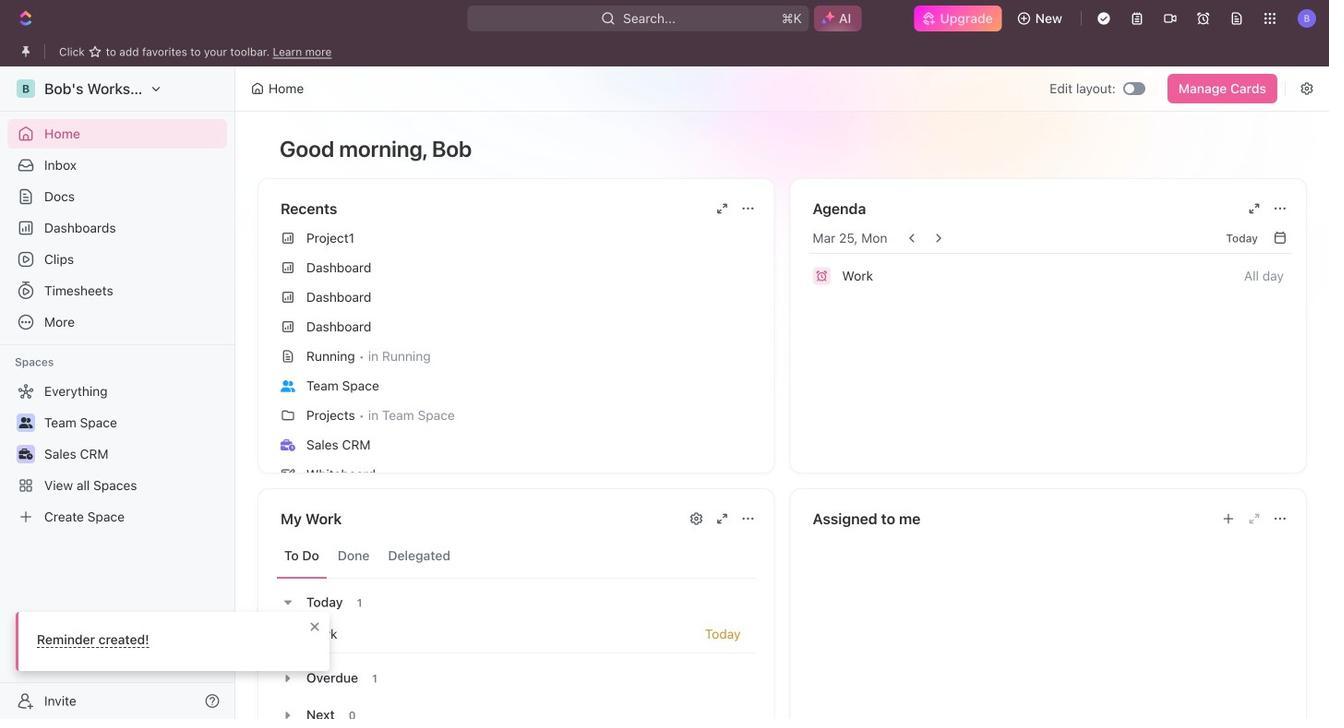Task type: vqa. For each thing, say whether or not it's contained in the screenshot.
JM Dropdown Button
no



Task type: locate. For each thing, give the bounding box(es) containing it.
business time image
[[19, 449, 33, 460]]

tree
[[7, 377, 227, 532]]

business time image
[[281, 439, 295, 451]]

sidebar navigation
[[0, 66, 239, 719]]

tree inside 'sidebar' navigation
[[7, 377, 227, 532]]

tab list
[[277, 533, 755, 579]]

bob's workspace, , element
[[17, 79, 35, 98]]



Task type: describe. For each thing, give the bounding box(es) containing it.
user group image
[[281, 380, 295, 392]]

user group image
[[19, 417, 33, 428]]



